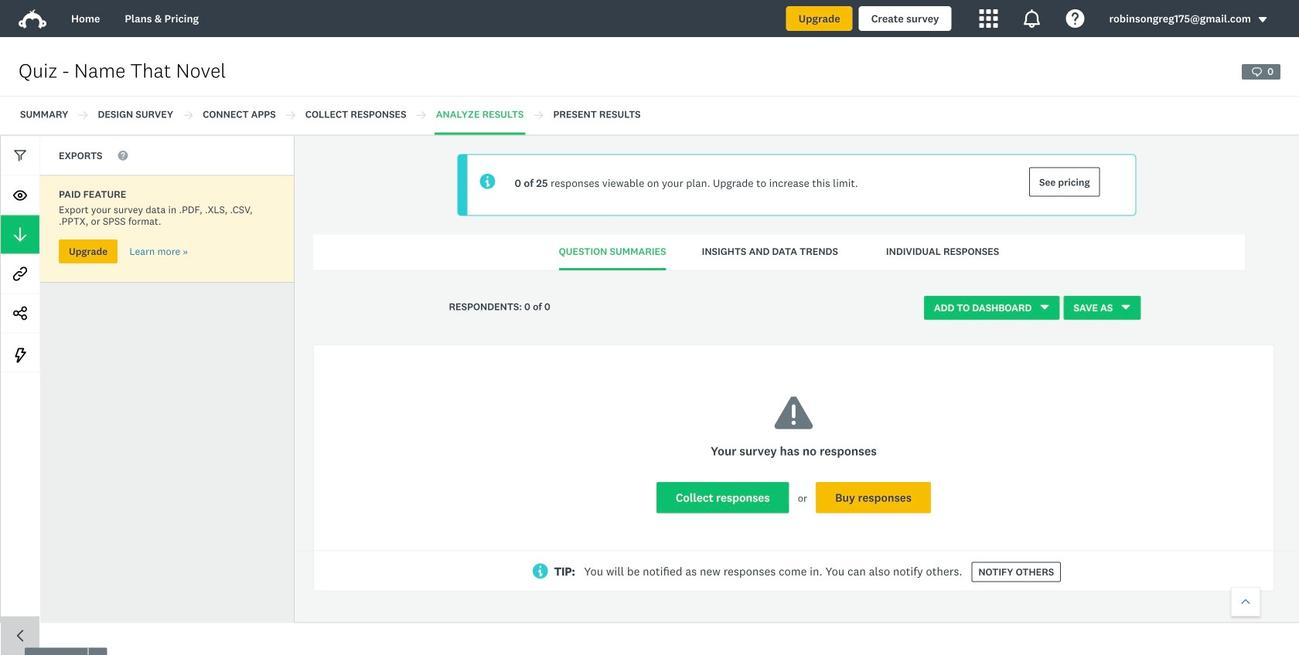 Task type: vqa. For each thing, say whether or not it's contained in the screenshot.
Dropdown arrow icon
yes



Task type: locate. For each thing, give the bounding box(es) containing it.
0 horizontal spatial products icon image
[[979, 9, 998, 28]]

1 horizontal spatial products icon image
[[1023, 9, 1041, 28]]

dropdown arrow image
[[1257, 14, 1268, 25]]

products icon image
[[979, 9, 998, 28], [1023, 9, 1041, 28]]



Task type: describe. For each thing, give the bounding box(es) containing it.
2 products icon image from the left
[[1023, 9, 1041, 28]]

1 products icon image from the left
[[979, 9, 998, 28]]

surveymonkey logo image
[[19, 9, 46, 29]]

help icon image
[[1066, 9, 1085, 28]]

share icon image
[[13, 307, 27, 321]]



